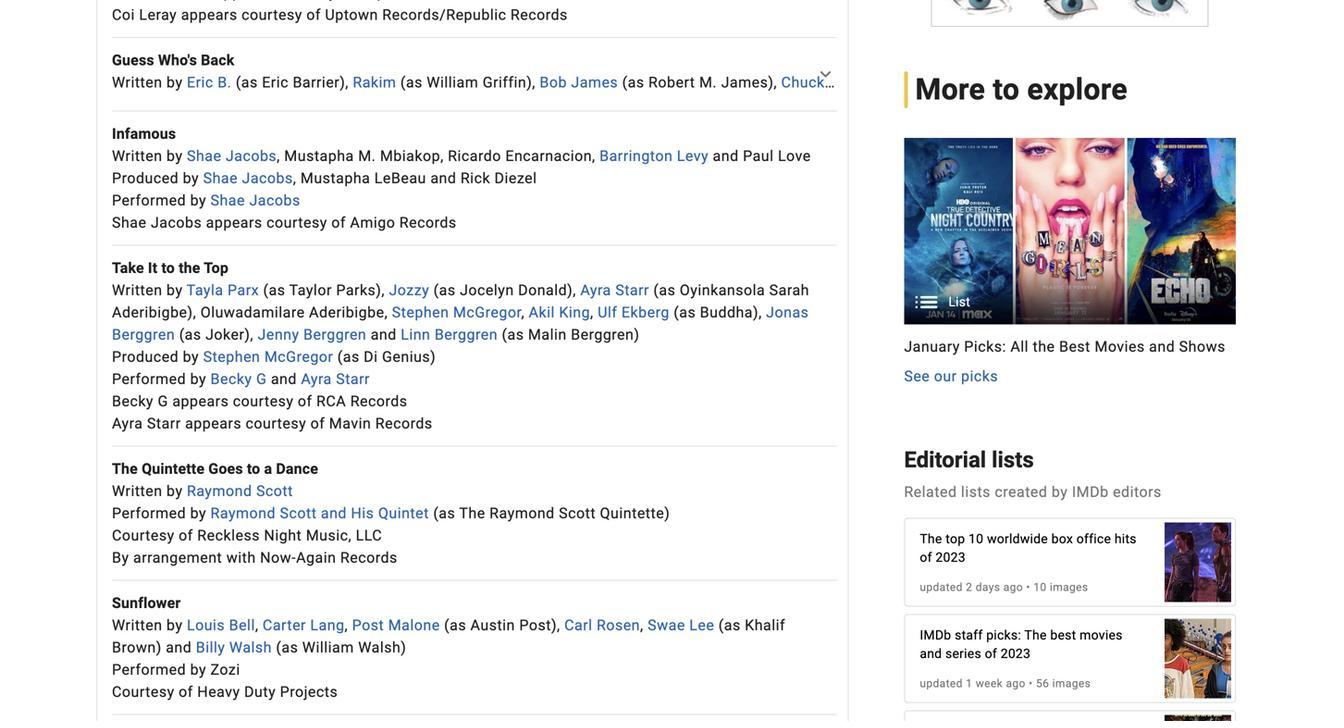 Task type: describe. For each thing, give the bounding box(es) containing it.
january picks: all the best movies and shows link
[[905, 336, 1237, 358]]

diezel
[[495, 169, 537, 187]]

56
[[1037, 677, 1050, 690]]

tayla
[[187, 281, 224, 299]]

guess
[[112, 51, 154, 69]]

by left 'becky g' link
[[190, 370, 206, 388]]

(as joker), jenny berggren and linn berggren (as malin berggren)
[[175, 326, 640, 343]]

by left "louis" on the left bottom of the page
[[167, 616, 183, 634]]

brown)
[[112, 639, 162, 656]]

oluwadamilare
[[201, 304, 305, 321]]

1 horizontal spatial mcgregor
[[454, 304, 522, 321]]

shows
[[1180, 338, 1226, 356]]

ulf
[[598, 304, 618, 321]]

2 horizontal spatial starr
[[616, 281, 650, 299]]

• for the
[[1030, 677, 1034, 690]]

january
[[905, 338, 961, 356]]

back
[[201, 51, 235, 69]]

0 horizontal spatial becky
[[112, 392, 154, 410]]

king
[[559, 304, 591, 321]]

jocelyn
[[460, 281, 514, 299]]

appears inside infamous written by shae jacobs , mustapha m. mbiakop, ricardo encarnacion, barrington levy and paul love produced by shae jacobs , mustapha lebeau and rick diezel performed by shae jacobs shae jacobs appears courtesy of amigo records
[[206, 214, 263, 231]]

1 horizontal spatial m.
[[700, 74, 718, 91]]

the left quintette
[[112, 460, 138, 478]]

ridenhour),
[[925, 74, 1005, 91]]

(as down carter
[[276, 639, 298, 656]]

jonas berggren
[[112, 304, 809, 343]]

(as right jozzy link
[[434, 281, 456, 299]]

(as right b.
[[236, 74, 258, 91]]

llc
[[356, 527, 383, 544]]

0 vertical spatial g
[[256, 370, 267, 388]]

rachel sennott and ayo edebiri in bottoms (2023) image
[[1165, 609, 1232, 708]]

ulf ekberg link
[[598, 304, 670, 321]]

with
[[227, 549, 256, 566]]

to inside 'the quintette goes to a dance written by raymond scott performed by raymond scott and his quintet (as the raymond scott quintette) courtesy of reckless night music, llc by arrangement with now-again records'
[[247, 460, 260, 478]]

infamous
[[112, 125, 176, 143]]

written for written by louis bell , carter lang , post malone (as austin post), carl rosen , swae lee
[[112, 616, 163, 634]]

leray
[[139, 6, 177, 24]]

0 horizontal spatial starr
[[147, 415, 181, 432]]

by down take it to the top at the left top of the page
[[167, 281, 183, 299]]

records up the bob
[[511, 6, 568, 24]]

goes
[[209, 460, 243, 478]]

take
[[112, 259, 144, 277]]

and left paul
[[713, 147, 739, 165]]

and up di
[[371, 326, 397, 343]]

scott down the a
[[256, 482, 293, 500]]

by inside performed by zozi courtesy of heavy duty projects
[[190, 661, 206, 678]]

expand more image
[[815, 63, 837, 85]]

shae jacobs link for , mustapha lebeau and rick diezel
[[203, 169, 293, 187]]

editorial
[[905, 447, 987, 473]]

post
[[352, 616, 384, 634]]

the for top
[[179, 259, 200, 277]]

(as khalif brown) and
[[112, 616, 786, 656]]

appears up the goes
[[185, 415, 242, 432]]

quintette
[[142, 460, 205, 478]]

paul rudd and kathryn newton in ant-man and the wasp: quantumania (2023) image
[[1165, 513, 1232, 612]]

arrangement
[[133, 549, 222, 566]]

ricardo
[[448, 147, 502, 165]]

1 vertical spatial g
[[158, 392, 168, 410]]

levy
[[677, 147, 709, 165]]

rca
[[317, 392, 346, 410]]

walsh)
[[358, 639, 407, 656]]

(as inside 'the quintette goes to a dance written by raymond scott performed by raymond scott and his quintet (as the raymond scott quintette) courtesy of reckless night music, llc by arrangement with now-again records'
[[434, 504, 456, 522]]

(as right ekberg
[[674, 304, 696, 321]]

jenny berggren link
[[258, 326, 367, 343]]

1 vertical spatial stephen mcgregor link
[[203, 348, 334, 366]]

(as left austin
[[444, 616, 467, 634]]

rakim
[[353, 74, 397, 91]]

group containing january picks: all the best movies and shows
[[905, 138, 1237, 388]]

jonas berggren link
[[112, 304, 809, 343]]

barrington
[[600, 147, 673, 165]]

and inside (as khalif brown) and
[[166, 639, 192, 656]]

courtesy up the a
[[246, 415, 307, 432]]

(as left malin
[[502, 326, 524, 343]]

january picks: all the best movies and shows
[[905, 338, 1226, 356]]

records right mavin
[[376, 415, 433, 432]]

the quintette goes to a dance written by raymond scott performed by raymond scott and his quintet (as the raymond scott quintette) courtesy of reckless night music, llc by arrangement with now-again records
[[112, 460, 670, 566]]

billy
[[196, 639, 225, 656]]

(as inside (as khalif brown) and
[[719, 616, 741, 634]]

of inside imdb staff picks: the best movies and series of 2023
[[986, 646, 998, 661]]

(as inside the (as oyinkansola sarah aderibigbe), oluwadamilare aderibigbe,
[[654, 281, 676, 299]]

see
[[905, 368, 931, 385]]

griffin),
[[483, 74, 536, 91]]

by down aderibigbe),
[[183, 348, 199, 366]]

akil
[[529, 304, 555, 321]]

carter lang link
[[263, 616, 345, 634]]

jenny
[[258, 326, 300, 343]]

picks:
[[965, 338, 1007, 356]]

1 vertical spatial ayra starr link
[[301, 370, 370, 388]]

(as right 'rakim' link
[[401, 74, 423, 91]]

• for worldwide
[[1027, 581, 1031, 594]]

1 horizontal spatial william
[[427, 74, 479, 91]]

jozzy
[[389, 281, 430, 299]]

malin
[[528, 326, 567, 343]]

billy walsh link
[[196, 639, 272, 656]]

by
[[112, 549, 129, 566]]

by up top
[[190, 192, 206, 209]]

lang
[[310, 616, 345, 634]]

post malone link
[[352, 616, 440, 634]]

joker),
[[206, 326, 254, 343]]

rosen
[[597, 616, 641, 634]]

by down infamous
[[167, 147, 183, 165]]

rakim link
[[353, 74, 397, 91]]

infamous written by shae jacobs , mustapha m. mbiakop, ricardo encarnacion, barrington levy and paul love produced by shae jacobs , mustapha lebeau and rick diezel performed by shae jacobs shae jacobs appears courtesy of amigo records
[[112, 125, 812, 231]]

robert
[[649, 74, 696, 91]]

(as left robert
[[623, 74, 645, 91]]

ekberg
[[622, 304, 670, 321]]

all
[[1011, 338, 1029, 356]]

2 eric from the left
[[262, 74, 289, 91]]

night
[[264, 527, 302, 544]]

images for best
[[1053, 677, 1092, 690]]

written for written by tayla parx (as taylor parks), jozzy (as jocelyn donald), ayra starr
[[112, 281, 163, 299]]

1 horizontal spatial 10
[[1034, 581, 1047, 594]]

of left rca
[[298, 392, 312, 410]]

written for written by eric b. (as eric barrier), rakim (as william griffin), bob james (as robert m. james), chuck d (as carlton ridenhour),
[[112, 74, 163, 91]]

the right the quintet
[[459, 504, 486, 522]]

editorial lists
[[905, 447, 1035, 473]]

records inside infamous written by shae jacobs , mustapha m. mbiakop, ricardo encarnacion, barrington levy and paul love produced by shae jacobs , mustapha lebeau and rick diezel performed by shae jacobs shae jacobs appears courtesy of amigo records
[[400, 214, 457, 231]]

the inside the top 10 worldwide box office hits of 2023
[[920, 531, 943, 547]]

series
[[946, 646, 982, 661]]

quintette)
[[600, 504, 670, 522]]

courtesy down 'becky g' link
[[233, 392, 294, 410]]

created
[[995, 483, 1048, 501]]

records inside 'the quintette goes to a dance written by raymond scott performed by raymond scott and his quintet (as the raymond scott quintette) courtesy of reckless night music, llc by arrangement with now-again records'
[[341, 549, 398, 566]]

austin
[[471, 616, 516, 634]]

1 vertical spatial mustapha
[[301, 169, 371, 187]]

heavy
[[197, 683, 240, 701]]

updated for of
[[920, 581, 963, 594]]

(as right d
[[844, 74, 866, 91]]

1 vertical spatial william
[[303, 639, 354, 656]]

carter
[[263, 616, 306, 634]]

2 horizontal spatial to
[[994, 72, 1020, 107]]

performed inside 'the quintette goes to a dance written by raymond scott performed by raymond scott and his quintet (as the raymond scott quintette) courtesy of reckless night music, llc by arrangement with now-again records'
[[112, 504, 186, 522]]

of inside 'the quintette goes to a dance written by raymond scott performed by raymond scott and his quintet (as the raymond scott quintette) courtesy of reckless night music, llc by arrangement with now-again records'
[[179, 527, 193, 544]]

swae lee link
[[648, 616, 715, 634]]

list
[[949, 295, 971, 310]]

written inside 'the quintette goes to a dance written by raymond scott performed by raymond scott and his quintet (as the raymond scott quintette) courtesy of reckless night music, llc by arrangement with now-again records'
[[112, 482, 163, 500]]

updated 2 days ago • 10 images
[[920, 581, 1089, 594]]

produced inside produced by stephen mcgregor (as di genius) performed by becky g and ayra starr becky g appears courtesy of rca records ayra starr appears courtesy of mavin records
[[112, 348, 179, 366]]

0 vertical spatial stephen mcgregor link
[[392, 304, 522, 321]]

picks:
[[987, 628, 1022, 643]]

imdb inside imdb staff picks: the best movies and series of 2023
[[920, 628, 952, 643]]

0 horizontal spatial ayra
[[112, 415, 143, 432]]

linn berggren link
[[401, 326, 498, 343]]

appears up back
[[181, 6, 238, 24]]

of down rca
[[311, 415, 325, 432]]

2023 inside the top 10 worldwide box office hits of 2023
[[936, 550, 966, 565]]

amigo
[[350, 214, 396, 231]]

dance
[[276, 460, 318, 478]]

performed by zozi courtesy of heavy duty projects
[[112, 661, 338, 701]]

lebeau
[[375, 169, 427, 187]]

and down advertisement region
[[1084, 74, 1119, 91]]

love
[[778, 147, 812, 165]]

tayla parx link
[[187, 281, 259, 299]]

0 vertical spatial ayra starr link
[[581, 281, 650, 299]]

the inside imdb staff picks: the best movies and series of 2023
[[1025, 628, 1048, 643]]

imdb staff picks: the best movies and series of 2023
[[920, 628, 1123, 661]]

records up mavin
[[351, 392, 408, 410]]

taylor
[[289, 281, 332, 299]]

performed inside produced by stephen mcgregor (as di genius) performed by becky g and ayra starr becky g appears courtesy of rca records ayra starr appears courtesy of mavin records
[[112, 370, 186, 388]]

his
[[351, 504, 374, 522]]

becky g link
[[211, 370, 267, 388]]

courtesy left uptown
[[242, 6, 303, 24]]



Task type: locate. For each thing, give the bounding box(es) containing it.
1 vertical spatial to
[[161, 259, 175, 277]]

1 vertical spatial produced
[[112, 348, 179, 366]]

records
[[511, 6, 568, 24], [400, 214, 457, 231], [351, 392, 408, 410], [376, 415, 433, 432], [341, 549, 398, 566]]

imdb left 'staff'
[[920, 628, 952, 643]]

shae
[[187, 147, 222, 165], [203, 169, 238, 187], [211, 192, 245, 209], [112, 214, 147, 231]]

editors
[[1114, 483, 1162, 501]]

stephen mcgregor link up the linn berggren link
[[392, 304, 522, 321]]

1 horizontal spatial the
[[1034, 338, 1056, 356]]

1 horizontal spatial starr
[[336, 370, 370, 388]]

paul
[[743, 147, 774, 165]]

4 written from the top
[[112, 482, 163, 500]]

0 horizontal spatial 2023
[[936, 550, 966, 565]]

becky up quintette
[[112, 392, 154, 410]]

1 vertical spatial images
[[1053, 677, 1092, 690]]

0 vertical spatial imdb
[[1073, 483, 1110, 501]]

written down take at the left of the page
[[112, 281, 163, 299]]

• down the top 10 worldwide box office hits of 2023
[[1027, 581, 1031, 594]]

ago for of
[[1007, 677, 1026, 690]]

1 updated from the top
[[920, 581, 963, 594]]

10 down the top 10 worldwide box office hits of 2023
[[1034, 581, 1047, 594]]

zozi
[[211, 661, 240, 678]]

movies
[[1080, 628, 1123, 643]]

,
[[277, 147, 280, 165], [293, 169, 297, 187], [522, 304, 525, 321], [591, 304, 594, 321], [255, 616, 259, 634], [345, 616, 348, 634], [641, 616, 644, 634]]

and inside produced by stephen mcgregor (as di genius) performed by becky g and ayra starr becky g appears courtesy of rca records ayra starr appears courtesy of mavin records
[[271, 370, 297, 388]]

1 vertical spatial 2023
[[1001, 646, 1031, 661]]

performed inside performed by zozi courtesy of heavy duty projects
[[112, 661, 186, 678]]

the for best
[[1034, 338, 1056, 356]]

ayra starr link
[[581, 281, 650, 299], [301, 370, 370, 388]]

to
[[994, 72, 1020, 107], [161, 259, 175, 277], [247, 460, 260, 478]]

1 horizontal spatial ayra starr link
[[581, 281, 650, 299]]

the
[[179, 259, 200, 277], [1034, 338, 1056, 356]]

• left '56'
[[1030, 677, 1034, 690]]

list group
[[905, 138, 1237, 325]]

0 vertical spatial ayra
[[581, 281, 612, 299]]

courtesy up the by
[[112, 527, 175, 544]]

0 vertical spatial shae jacobs link
[[187, 147, 277, 165]]

ayra starr link up ulf
[[581, 281, 650, 299]]

the left best
[[1025, 628, 1048, 643]]

jozzy link
[[389, 281, 430, 299]]

billy walsh (as william walsh)
[[196, 639, 407, 656]]

production art image
[[905, 138, 1237, 325]]

1 horizontal spatial berggren
[[304, 326, 367, 343]]

mcgregor inside produced by stephen mcgregor (as di genius) performed by becky g and ayra starr becky g appears courtesy of rca records ayra starr appears courtesy of mavin records
[[265, 348, 334, 366]]

and up music,
[[321, 504, 347, 522]]

berggren)
[[571, 326, 640, 343]]

scott
[[256, 482, 293, 500], [280, 504, 317, 522], [559, 504, 596, 522]]

written up brown)
[[112, 616, 163, 634]]

james
[[572, 74, 619, 91]]

of down picks:
[[986, 646, 998, 661]]

1 eric from the left
[[187, 74, 214, 91]]

and left shows at the right top
[[1150, 338, 1176, 356]]

imdb left editors
[[1073, 483, 1110, 501]]

1 berggren from the left
[[112, 326, 175, 343]]

0 vertical spatial stephen
[[392, 304, 449, 321]]

parks),
[[336, 281, 385, 299]]

2 written from the top
[[112, 147, 163, 165]]

ago for 2023
[[1004, 581, 1024, 594]]

0 vertical spatial m.
[[700, 74, 718, 91]]

and left rick
[[431, 169, 457, 187]]

to right more
[[994, 72, 1020, 107]]

starr up 'ulf ekberg' 'link' at the top
[[616, 281, 650, 299]]

lists for editorial
[[992, 447, 1035, 473]]

produced down aderibigbe),
[[112, 348, 179, 366]]

performed
[[112, 192, 186, 209], [112, 370, 186, 388], [112, 504, 186, 522], [112, 661, 186, 678]]

4 performed from the top
[[112, 661, 186, 678]]

eric left the barrier),
[[262, 74, 289, 91]]

stephen up linn
[[392, 304, 449, 321]]

movies
[[1095, 338, 1146, 356]]

list link
[[905, 138, 1237, 325]]

1 vertical spatial •
[[1030, 677, 1034, 690]]

0 vertical spatial images
[[1051, 581, 1089, 594]]

3 written from the top
[[112, 281, 163, 299]]

3 performed from the top
[[112, 504, 186, 522]]

0 vertical spatial 2023
[[936, 550, 966, 565]]

william
[[427, 74, 479, 91], [303, 639, 354, 656]]

0 vertical spatial ago
[[1004, 581, 1024, 594]]

linn
[[401, 326, 431, 343]]

0 vertical spatial becky
[[211, 370, 252, 388]]

scott up night
[[280, 504, 317, 522]]

chuck
[[782, 74, 825, 91]]

stephen mcgregor link down jenny on the top left of the page
[[203, 348, 334, 366]]

written by eric b. (as eric barrier), rakim (as william griffin), bob james (as robert m. james), chuck d (as carlton ridenhour),
[[112, 74, 1009, 91]]

oyinkansola
[[680, 281, 766, 299]]

1 horizontal spatial ayra
[[301, 370, 332, 388]]

0 horizontal spatial 10
[[969, 531, 984, 547]]

by down quintette
[[167, 482, 183, 500]]

courtesy inside performed by zozi courtesy of heavy duty projects
[[112, 683, 175, 701]]

1 horizontal spatial 2023
[[1001, 646, 1031, 661]]

eric
[[187, 74, 214, 91], [262, 74, 289, 91]]

coi
[[112, 6, 135, 24]]

0 vertical spatial mustapha
[[284, 147, 354, 165]]

sunflower
[[112, 594, 181, 612]]

produced by stephen mcgregor (as di genius) performed by becky g and ayra starr becky g appears courtesy of rca records ayra starr appears courtesy of mavin records
[[112, 348, 436, 432]]

1 vertical spatial ayra
[[301, 370, 332, 388]]

updated 1 week ago • 56 images
[[920, 677, 1092, 690]]

1 courtesy from the top
[[112, 527, 175, 544]]

of left uptown
[[307, 6, 321, 24]]

m. right robert
[[700, 74, 718, 91]]

see our picks
[[905, 368, 999, 385]]

0 horizontal spatial eric
[[187, 74, 214, 91]]

2 courtesy from the top
[[112, 683, 175, 701]]

produced inside infamous written by shae jacobs , mustapha m. mbiakop, ricardo encarnacion, barrington levy and paul love produced by shae jacobs , mustapha lebeau and rick diezel performed by shae jacobs shae jacobs appears courtesy of amigo records
[[112, 169, 179, 187]]

explore
[[1028, 72, 1128, 107]]

2
[[967, 581, 973, 594]]

1 horizontal spatial stephen mcgregor link
[[392, 304, 522, 321]]

swae
[[648, 616, 686, 634]]

(as right the lee
[[719, 616, 741, 634]]

box
[[1052, 531, 1074, 547]]

0 horizontal spatial william
[[303, 639, 354, 656]]

berggren down the aderibigbe,
[[304, 326, 367, 343]]

2 performed from the top
[[112, 370, 186, 388]]

written down infamous
[[112, 147, 163, 165]]

again
[[296, 549, 336, 566]]

of inside infamous written by shae jacobs , mustapha m. mbiakop, ricardo encarnacion, barrington levy and paul love produced by shae jacobs , mustapha lebeau and rick diezel performed by shae jacobs shae jacobs appears courtesy of amigo records
[[332, 214, 346, 231]]

stephen down joker),
[[203, 348, 260, 366]]

2023 inside imdb staff picks: the best movies and series of 2023
[[1001, 646, 1031, 661]]

updated left 2
[[920, 581, 963, 594]]

of up arrangement in the left bottom of the page
[[179, 527, 193, 544]]

ayra starr link up rca
[[301, 370, 370, 388]]

1 vertical spatial imdb
[[920, 628, 952, 643]]

0 horizontal spatial m.
[[358, 147, 376, 165]]

coi leray appears courtesy of uptown records/republic records
[[112, 6, 568, 24]]

1 vertical spatial becky
[[112, 392, 154, 410]]

2 berggren from the left
[[304, 326, 367, 343]]

ayra up rca
[[301, 370, 332, 388]]

of inside performed by zozi courtesy of heavy duty projects
[[179, 683, 193, 701]]

stephen
[[392, 304, 449, 321], [203, 348, 260, 366]]

scott left quintette)
[[559, 504, 596, 522]]

buddha),
[[700, 304, 763, 321]]

1 performed from the top
[[112, 192, 186, 209]]

to left the a
[[247, 460, 260, 478]]

2 vertical spatial shae jacobs link
[[211, 192, 301, 209]]

(as oyinkansola sarah aderibigbe), oluwadamilare aderibigbe,
[[112, 281, 810, 321]]

0 vertical spatial the
[[179, 259, 200, 277]]

performed down infamous
[[112, 192, 186, 209]]

by up take it to the top at the left top of the page
[[183, 169, 199, 187]]

ayra
[[581, 281, 612, 299], [301, 370, 332, 388], [112, 415, 143, 432]]

1 vertical spatial stephen
[[203, 348, 260, 366]]

bob
[[540, 74, 567, 91]]

0 horizontal spatial g
[[158, 392, 168, 410]]

becky
[[211, 370, 252, 388], [112, 392, 154, 410]]

1 vertical spatial starr
[[336, 370, 370, 388]]

written down quintette
[[112, 482, 163, 500]]

(as left joker),
[[179, 326, 201, 343]]

mustapha down the barrier),
[[284, 147, 354, 165]]

courtesy inside 'the quintette goes to a dance written by raymond scott performed by raymond scott and his quintet (as the raymond scott quintette) courtesy of reckless night music, llc by arrangement with now-again records'
[[112, 527, 175, 544]]

0 vertical spatial courtesy
[[112, 527, 175, 544]]

aderibigbe,
[[309, 304, 388, 321]]

of left amigo
[[332, 214, 346, 231]]

m. inside infamous written by shae jacobs , mustapha m. mbiakop, ricardo encarnacion, barrington levy and paul love produced by shae jacobs , mustapha lebeau and rick diezel performed by shae jacobs shae jacobs appears courtesy of amigo records
[[358, 147, 376, 165]]

0 vertical spatial mcgregor
[[454, 304, 522, 321]]

malone
[[389, 616, 440, 634]]

0 vertical spatial 10
[[969, 531, 984, 547]]

0 horizontal spatial mcgregor
[[265, 348, 334, 366]]

the left top
[[179, 259, 200, 277]]

quintet
[[379, 504, 429, 522]]

best
[[1051, 628, 1077, 643]]

mcgregor down jocelyn
[[454, 304, 522, 321]]

advertisement region
[[932, 0, 1210, 27]]

0 vertical spatial lists
[[992, 447, 1035, 473]]

mustapha
[[284, 147, 354, 165], [301, 169, 371, 187]]

related lists created by imdb editors
[[905, 483, 1162, 501]]

william down lang
[[303, 639, 354, 656]]

mcgregor down jenny berggren link
[[265, 348, 334, 366]]

of inside the top 10 worldwide box office hits of 2023
[[920, 550, 933, 565]]

ago right days
[[1004, 581, 1024, 594]]

0 horizontal spatial to
[[161, 259, 175, 277]]

0 horizontal spatial berggren
[[112, 326, 175, 343]]

stephen inside produced by stephen mcgregor (as di genius) performed by becky g and ayra starr becky g appears courtesy of rca records ayra starr appears courtesy of mavin records
[[203, 348, 260, 366]]

bob james link
[[540, 74, 619, 91]]

written by louis bell , carter lang , post malone (as austin post), carl rosen , swae lee
[[112, 616, 715, 634]]

1 horizontal spatial eric
[[262, 74, 289, 91]]

10 inside the top 10 worldwide box office hits of 2023
[[969, 531, 984, 547]]

records/republic
[[383, 6, 507, 24]]

ayra up ulf
[[581, 281, 612, 299]]

uptown
[[325, 6, 378, 24]]

1 horizontal spatial to
[[247, 460, 260, 478]]

eric left b.
[[187, 74, 214, 91]]

1 vertical spatial 10
[[1034, 581, 1047, 594]]

donald),
[[518, 281, 577, 299]]

images for box
[[1051, 581, 1089, 594]]

0 vertical spatial updated
[[920, 581, 963, 594]]

images
[[1051, 581, 1089, 594], [1053, 677, 1092, 690]]

(as inside produced by stephen mcgregor (as di genius) performed by becky g and ayra starr becky g appears courtesy of rca records ayra starr appears courtesy of mavin records
[[338, 348, 360, 366]]

2 vertical spatial to
[[247, 460, 260, 478]]

0 horizontal spatial stephen mcgregor link
[[203, 348, 334, 366]]

0 vertical spatial william
[[427, 74, 479, 91]]

mavin
[[329, 415, 371, 432]]

5 written from the top
[[112, 616, 163, 634]]

10 right top
[[969, 531, 984, 547]]

2 vertical spatial starr
[[147, 415, 181, 432]]

(as right parx
[[263, 281, 286, 299]]

courtesy inside infamous written by shae jacobs , mustapha m. mbiakop, ricardo encarnacion, barrington levy and paul love produced by shae jacobs , mustapha lebeau and rick diezel performed by shae jacobs shae jacobs appears courtesy of amigo records
[[267, 214, 327, 231]]

shae jacobs link for , mustapha m. mbiakop, ricardo encarnacion,
[[187, 147, 277, 165]]

becky down joker),
[[211, 370, 252, 388]]

2 updated from the top
[[920, 677, 963, 690]]

3 berggren from the left
[[435, 326, 498, 343]]

by up reckless
[[190, 504, 206, 522]]

1 vertical spatial the
[[1034, 338, 1056, 356]]

1 written from the top
[[112, 74, 163, 91]]

updated for series
[[920, 677, 963, 690]]

chuck d link
[[782, 74, 840, 91]]

and inside 'the quintette goes to a dance written by raymond scott performed by raymond scott and his quintet (as the raymond scott quintette) courtesy of reckless night music, llc by arrangement with now-again records'
[[321, 504, 347, 522]]

0 vertical spatial to
[[994, 72, 1020, 107]]

louis
[[187, 616, 225, 634]]

1 horizontal spatial becky
[[211, 370, 252, 388]]

performed inside infamous written by shae jacobs , mustapha m. mbiakop, ricardo encarnacion, barrington levy and paul love produced by shae jacobs , mustapha lebeau and rick diezel performed by shae jacobs shae jacobs appears courtesy of amigo records
[[112, 192, 186, 209]]

1 vertical spatial shae jacobs link
[[203, 169, 293, 187]]

0 vertical spatial starr
[[616, 281, 650, 299]]

0 horizontal spatial imdb
[[920, 628, 952, 643]]

courtesy
[[242, 6, 303, 24], [267, 214, 327, 231], [233, 392, 294, 410], [246, 415, 307, 432]]

1 horizontal spatial lists
[[992, 447, 1035, 473]]

1 vertical spatial lists
[[962, 483, 991, 501]]

(as left di
[[338, 348, 360, 366]]

g down jenny on the top left of the page
[[256, 370, 267, 388]]

0 vertical spatial •
[[1027, 581, 1031, 594]]

appears up top
[[206, 214, 263, 231]]

group
[[905, 138, 1237, 388]]

stephen mcgregor , akil king , ulf ekberg (as buddha),
[[392, 304, 767, 321]]

performed down quintette
[[112, 504, 186, 522]]

1 produced from the top
[[112, 169, 179, 187]]

by right 'created'
[[1052, 483, 1069, 501]]

top
[[946, 531, 966, 547]]

images right '56'
[[1053, 677, 1092, 690]]

and left billy
[[166, 639, 192, 656]]

0 horizontal spatial ayra starr link
[[301, 370, 370, 388]]

2 produced from the top
[[112, 348, 179, 366]]

the left top
[[920, 531, 943, 547]]

raymond scott link
[[187, 482, 293, 500]]

produced
[[112, 169, 179, 187], [112, 348, 179, 366]]

rick
[[461, 169, 491, 187]]

berggren
[[112, 326, 175, 343], [304, 326, 367, 343], [435, 326, 498, 343]]

and left series
[[920, 646, 943, 661]]

appears down 'becky g' link
[[172, 392, 229, 410]]

1 horizontal spatial imdb
[[1073, 483, 1110, 501]]

2 horizontal spatial ayra
[[581, 281, 612, 299]]

10
[[969, 531, 984, 547], [1034, 581, 1047, 594]]

1 horizontal spatial g
[[256, 370, 267, 388]]

ayra up quintette
[[112, 415, 143, 432]]

carl rosen link
[[565, 616, 641, 634]]

(as up ekberg
[[654, 281, 676, 299]]

berggren down aderibigbe),
[[112, 326, 175, 343]]

0 horizontal spatial lists
[[962, 483, 991, 501]]

top
[[204, 259, 229, 277]]

and inside imdb staff picks: the best movies and series of 2023
[[920, 646, 943, 661]]

lists down editorial lists
[[962, 483, 991, 501]]

0 horizontal spatial the
[[179, 259, 200, 277]]

2 horizontal spatial berggren
[[435, 326, 498, 343]]

1 horizontal spatial stephen
[[392, 304, 449, 321]]

1 vertical spatial mcgregor
[[265, 348, 334, 366]]

(as right the quintet
[[434, 504, 456, 522]]

lists up 'created'
[[992, 447, 1035, 473]]

akil king link
[[529, 304, 591, 321]]

starr up quintette
[[147, 415, 181, 432]]

2023 down picks:
[[1001, 646, 1031, 661]]

lists for related
[[962, 483, 991, 501]]

performed down brown)
[[112, 661, 186, 678]]

to right it on the left top of page
[[161, 259, 175, 277]]

by
[[167, 74, 183, 91], [167, 147, 183, 165], [183, 169, 199, 187], [190, 192, 206, 209], [167, 281, 183, 299], [183, 348, 199, 366], [190, 370, 206, 388], [167, 482, 183, 500], [1052, 483, 1069, 501], [190, 504, 206, 522], [167, 616, 183, 634], [190, 661, 206, 678]]

courtesy up taylor
[[267, 214, 327, 231]]

genius)
[[382, 348, 436, 366]]

0 horizontal spatial stephen
[[203, 348, 260, 366]]

updated left "1"
[[920, 677, 963, 690]]

aderibigbe),
[[112, 304, 196, 321]]

1 vertical spatial m.
[[358, 147, 376, 165]]

1 vertical spatial courtesy
[[112, 683, 175, 701]]

berggren inside jonas berggren
[[112, 326, 175, 343]]

di
[[364, 348, 378, 366]]

barrington levy link
[[600, 147, 709, 165]]

0 vertical spatial produced
[[112, 169, 179, 187]]

2 vertical spatial ayra
[[112, 415, 143, 432]]

louis bell link
[[187, 616, 255, 634]]

by down guess who's back
[[167, 74, 183, 91]]

ago right week
[[1007, 677, 1026, 690]]

1 vertical spatial ago
[[1007, 677, 1026, 690]]

written inside infamous written by shae jacobs , mustapha m. mbiakop, ricardo encarnacion, barrington levy and paul love produced by shae jacobs , mustapha lebeau and rick diezel performed by shae jacobs shae jacobs appears courtesy of amigo records
[[112, 147, 163, 165]]

2023
[[936, 550, 966, 565], [1001, 646, 1031, 661]]

1 vertical spatial updated
[[920, 677, 963, 690]]

performed down aderibigbe),
[[112, 370, 186, 388]]

office
[[1077, 531, 1112, 547]]



Task type: vqa. For each thing, say whether or not it's contained in the screenshot.
the topmost the IMDb
yes



